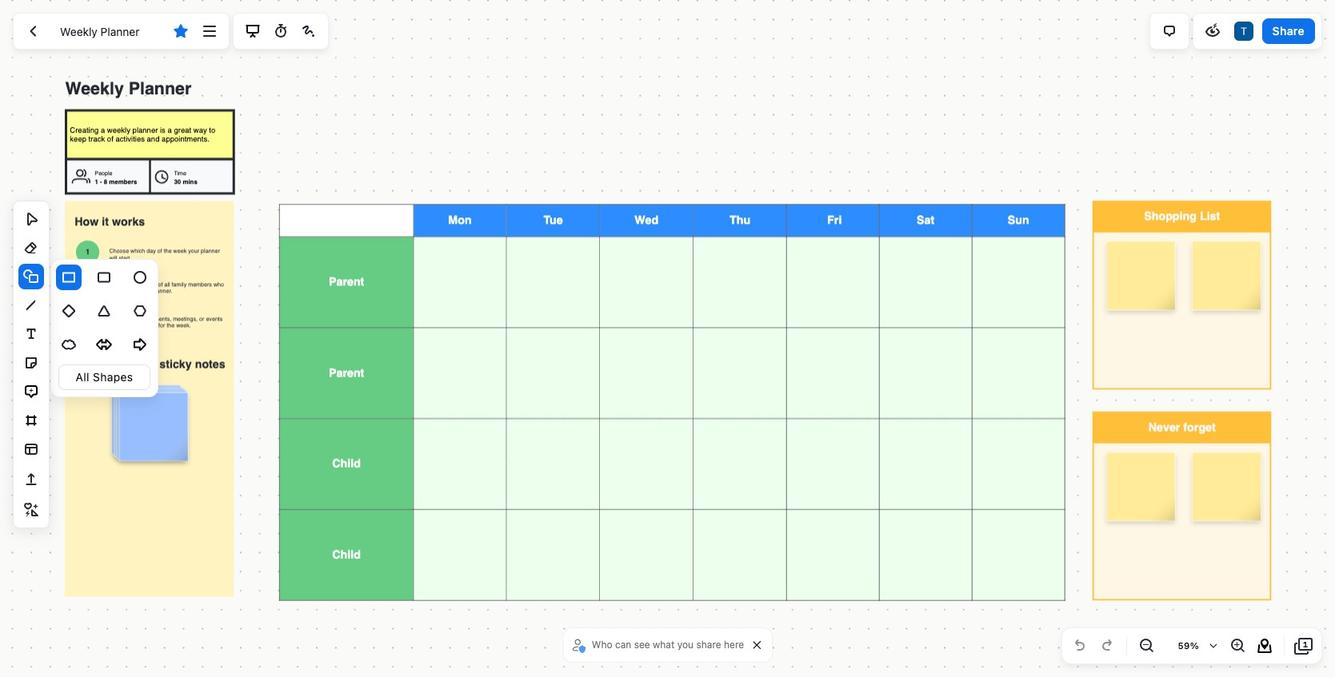 Task type: vqa. For each thing, say whether or not it's contained in the screenshot.
Duplicate Note
no



Task type: describe. For each thing, give the bounding box(es) containing it.
all shapes
[[76, 370, 133, 384]]

mini map image
[[1255, 637, 1274, 656]]

share
[[696, 639, 721, 651]]

comment panel image
[[1160, 22, 1179, 41]]

share
[[1273, 24, 1305, 37]]

here
[[724, 639, 744, 651]]

all
[[76, 370, 90, 384]]

all shapes button
[[58, 365, 150, 390]]

59
[[1178, 641, 1190, 651]]

arrow left-right image
[[95, 335, 114, 354]]

rectangle image
[[59, 268, 79, 287]]

Document name text field
[[48, 18, 166, 44]]

who can see what you share here
[[592, 639, 744, 651]]

who
[[592, 639, 612, 651]]

%
[[1190, 641, 1199, 651]]

what
[[653, 639, 675, 651]]

triangle image
[[95, 302, 114, 321]]

more options image
[[200, 22, 219, 41]]

zoom out image
[[1137, 637, 1156, 656]]

templates image
[[22, 440, 41, 459]]

all eyes on me image
[[1203, 22, 1222, 41]]

dashboard image
[[23, 22, 42, 41]]

more tools image
[[22, 501, 41, 520]]

rounded square image
[[95, 268, 114, 287]]

timer image
[[271, 22, 290, 41]]



Task type: locate. For each thing, give the bounding box(es) containing it.
hexagon image
[[130, 302, 149, 321]]

laser image
[[299, 22, 318, 41]]

circle image
[[130, 268, 149, 287]]

shapes
[[93, 370, 133, 384]]

present image
[[243, 22, 262, 41]]

you
[[677, 639, 694, 651]]

all shapes tooltip
[[50, 259, 158, 398]]

share button
[[1262, 18, 1315, 44]]

unstar this whiteboard image
[[172, 22, 191, 41]]

pages image
[[1294, 637, 1314, 656]]

see
[[634, 639, 650, 651]]

59 %
[[1178, 641, 1199, 651]]

diamond image
[[59, 302, 79, 321]]

can
[[615, 639, 631, 651]]

arrow right image
[[130, 335, 149, 354]]

upload image
[[22, 470, 41, 490]]

who can see what you share here button
[[569, 634, 748, 658]]

zoom in image
[[1228, 637, 1247, 656]]

cloud image
[[59, 335, 79, 354]]



